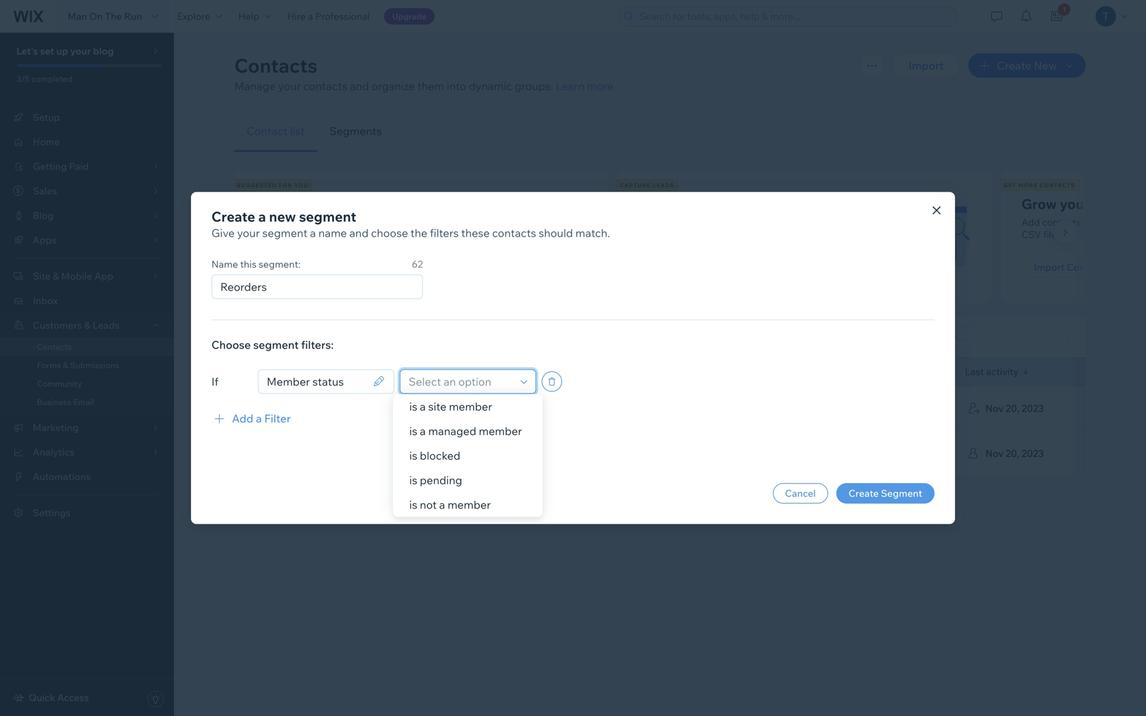 Task type: describe. For each thing, give the bounding box(es) containing it.
filters
[[430, 226, 459, 240]]

new
[[269, 208, 296, 225]]

quick access button
[[12, 692, 89, 704]]

contact list
[[247, 124, 305, 138]]

segment:
[[259, 258, 301, 270]]

you
[[294, 182, 309, 189]]

name
[[319, 226, 347, 240]]

leads
[[653, 182, 675, 189]]

more
[[587, 79, 614, 93]]

to
[[364, 216, 373, 228]]

choose
[[212, 338, 251, 352]]

add for area
[[267, 261, 286, 273]]

quick access
[[29, 692, 89, 704]]

contact
[[1093, 196, 1143, 213]]

members
[[288, 261, 331, 273]]

for
[[279, 182, 293, 189]]

managed
[[428, 425, 477, 438]]

a for site
[[420, 400, 426, 414]]

& for forms
[[63, 360, 68, 371]]

by
[[1084, 216, 1095, 228]]

contacts inside grow your contact l add contacts by importing th
[[1043, 216, 1081, 228]]

schultz
[[345, 447, 383, 461]]

Select an option field
[[405, 370, 517, 394]]

get
[[1004, 182, 1017, 189]]

help
[[238, 10, 260, 22]]

sidebar element
[[0, 33, 174, 717]]

cancel button
[[773, 484, 829, 504]]

Search for tools, apps, help & more... field
[[636, 7, 954, 26]]

a for professional
[[308, 10, 313, 22]]

business email link
[[0, 393, 174, 412]]

1 horizontal spatial email
[[473, 366, 498, 378]]

1 button
[[1043, 0, 1073, 33]]

add for filter
[[232, 412, 254, 426]]

on
[[89, 10, 103, 22]]

2 vertical spatial segment
[[253, 338, 299, 352]]

is for is a site member
[[410, 400, 418, 414]]

not
[[420, 498, 437, 512]]

pending
[[420, 474, 463, 487]]

in
[[354, 216, 362, 228]]

these
[[462, 226, 490, 240]]

activity
[[987, 366, 1019, 378]]

and inside create a new segment give your segment a name and choose the filters these contacts should match.
[[350, 226, 369, 240]]

import for import contacts
[[1035, 261, 1065, 273]]

import for import
[[909, 59, 944, 72]]

set
[[40, 45, 54, 57]]

1 20, from the top
[[1006, 403, 1020, 415]]

and inside contacts manage your contacts and organize them into dynamic groups. learn more
[[350, 79, 369, 93]]

site
[[255, 216, 273, 228]]

contacts inside contacts manage your contacts and organize them into dynamic groups. learn more
[[303, 79, 348, 93]]

visitors
[[314, 196, 363, 213]]

hire
[[288, 10, 306, 22]]

1
[[1063, 5, 1067, 14]]

quick
[[29, 692, 55, 704]]

access
[[57, 692, 89, 704]]

log
[[338, 216, 352, 228]]

your inside contacts manage your contacts and organize them into dynamic groups. learn more
[[278, 79, 301, 93]]

cancel
[[786, 488, 816, 500]]

create for a
[[212, 208, 255, 225]]

0 vertical spatial segment
[[299, 208, 357, 225]]

member for is a managed member
[[479, 425, 522, 438]]

Unsaved view field
[[256, 328, 350, 347]]

organize
[[372, 79, 415, 93]]

hire a professional link
[[279, 0, 378, 33]]

1 vertical spatial segment
[[262, 226, 308, 240]]

setup link
[[0, 105, 174, 130]]

filter
[[264, 412, 291, 426]]

tab list containing contact list
[[234, 111, 1086, 152]]

them
[[418, 79, 444, 93]]

this
[[240, 258, 257, 270]]

is not a member
[[410, 498, 491, 512]]

th
[[1143, 216, 1147, 228]]

business email
[[37, 397, 94, 408]]

upgrade
[[393, 11, 427, 22]]

name for name
[[320, 365, 351, 379]]

setup
[[33, 111, 60, 123]]

list box containing is a site member
[[393, 395, 543, 517]]

leads
[[93, 319, 120, 331]]

is a site member
[[410, 400, 493, 414]]

your inside create a new segment give your segment a name and choose the filters these contacts should match.
[[237, 226, 260, 240]]

dynamic
[[469, 79, 513, 93]]

community
[[37, 379, 82, 389]]

up
[[56, 45, 68, 57]]

suggested for you
[[237, 182, 309, 189]]

forms
[[37, 360, 61, 371]]

into inside turn site visitors into members site members can log in to their own account and access exclusive content.
[[366, 196, 392, 213]]

get
[[639, 196, 662, 213]]

forms & submissions
[[37, 360, 119, 371]]

member for is a site member
[[449, 400, 493, 414]]

1 nov from the top
[[986, 403, 1004, 415]]

turn site visitors into members site members can log in to their own account and access exclusive content.
[[255, 196, 456, 241]]

business
[[37, 397, 71, 408]]

blocked
[[420, 449, 461, 463]]

member for is not a member
[[448, 498, 491, 512]]

Name this segment: field
[[216, 275, 418, 299]]

is pending
[[410, 474, 463, 487]]

add a filter
[[232, 412, 291, 426]]

leads
[[666, 196, 700, 213]]

give
[[212, 226, 235, 240]]

create segment button
[[837, 484, 935, 504]]

if
[[212, 375, 219, 389]]

google
[[735, 196, 783, 213]]

customers & leads
[[33, 319, 120, 331]]

automations link
[[0, 465, 174, 489]]

home
[[33, 136, 60, 148]]

3/5 completed
[[16, 74, 73, 84]]

grow
[[1022, 196, 1057, 213]]

create for segment
[[849, 488, 879, 500]]

submissions
[[70, 360, 119, 371]]

inbox
[[33, 295, 58, 307]]



Task type: locate. For each thing, give the bounding box(es) containing it.
member up 'is a managed member'
[[449, 400, 493, 414]]

segment left the filters:
[[253, 338, 299, 352]]

1 horizontal spatial create
[[849, 488, 879, 500]]

add right this
[[267, 261, 286, 273]]

into inside contacts manage your contacts and organize them into dynamic groups. learn more
[[447, 79, 467, 93]]

&
[[84, 319, 91, 331], [63, 360, 68, 371]]

l
[[1146, 196, 1147, 213]]

1 vertical spatial create
[[849, 488, 879, 500]]

0 horizontal spatial members
[[275, 216, 317, 228]]

is left not
[[410, 498, 418, 512]]

contact list button
[[234, 111, 317, 152]]

is for is blocked
[[410, 449, 418, 463]]

contacts down by
[[1067, 261, 1108, 273]]

settings link
[[0, 501, 174, 526]]

is left the pending
[[410, 474, 418, 487]]

create left the segment
[[849, 488, 879, 500]]

1 horizontal spatial site
[[428, 400, 447, 414]]

run
[[124, 10, 142, 22]]

None checkbox
[[251, 401, 262, 417]]

create inside button
[[849, 488, 879, 500]]

contacts right these
[[492, 226, 537, 240]]

is a managed member
[[410, 425, 522, 438]]

a left new
[[258, 208, 266, 225]]

a right not
[[439, 498, 445, 512]]

0 vertical spatial &
[[84, 319, 91, 331]]

a right hire
[[308, 10, 313, 22]]

import button
[[893, 53, 961, 78]]

tarashultz49@gmail.com
[[473, 448, 585, 460]]

contacts
[[1040, 182, 1076, 189]]

1 vertical spatial nov
[[986, 448, 1004, 460]]

with
[[704, 196, 732, 213]]

0 vertical spatial 2023
[[1022, 403, 1045, 415]]

and inside turn site visitors into members site members can log in to their own account and access exclusive content.
[[255, 229, 272, 241]]

2 horizontal spatial contacts
[[1067, 261, 1108, 273]]

1 horizontal spatial contacts
[[492, 226, 537, 240]]

your right up
[[70, 45, 91, 57]]

0 horizontal spatial contacts
[[303, 79, 348, 93]]

1 vertical spatial member
[[479, 425, 522, 438]]

members up access
[[275, 216, 317, 228]]

2 vertical spatial member
[[448, 498, 491, 512]]

contacts for contacts manage your contacts and organize them into dynamic groups. learn more
[[234, 54, 318, 77]]

settings
[[33, 507, 71, 519]]

3 is from the top
[[410, 449, 418, 463]]

segments
[[330, 124, 382, 138]]

automations
[[33, 471, 91, 483]]

0 vertical spatial contacts
[[234, 54, 318, 77]]

1 nov 20, 2023 from the top
[[986, 403, 1045, 415]]

choose
[[371, 226, 408, 240]]

2 vertical spatial contacts
[[37, 342, 72, 352]]

name left this
[[212, 258, 238, 270]]

add members area
[[267, 261, 354, 273]]

add down grow
[[1022, 216, 1041, 228]]

site inside turn site visitors into members site members can log in to their own account and access exclusive content.
[[287, 196, 311, 213]]

let's
[[16, 45, 38, 57]]

nov
[[986, 403, 1004, 415], [986, 448, 1004, 460]]

a
[[308, 10, 313, 22], [258, 208, 266, 225], [310, 226, 316, 240], [420, 400, 426, 414], [256, 412, 262, 426], [420, 425, 426, 438], [439, 498, 445, 512]]

contacts up forms
[[37, 342, 72, 352]]

email
[[473, 366, 498, 378], [73, 397, 94, 408]]

last activity
[[966, 366, 1019, 378]]

tab list
[[234, 111, 1086, 152]]

a up is blocked
[[420, 425, 426, 438]]

0 vertical spatial email
[[473, 366, 498, 378]]

blog
[[93, 45, 114, 57]]

2 2023 from the top
[[1022, 448, 1045, 460]]

the
[[105, 10, 122, 22]]

groups.
[[515, 79, 554, 93]]

& for customers
[[84, 319, 91, 331]]

contacts inside create a new segment give your segment a name and choose the filters these contacts should match.
[[492, 226, 537, 240]]

the
[[411, 226, 428, 240]]

your right the give
[[237, 226, 260, 240]]

2 horizontal spatial contacts
[[1043, 216, 1081, 228]]

list
[[232, 171, 1147, 303]]

0 vertical spatial nov
[[986, 403, 1004, 415]]

is up is blocked
[[410, 425, 418, 438]]

2 vertical spatial add
[[232, 412, 254, 426]]

is down select an option field
[[410, 400, 418, 414]]

1 vertical spatial name
[[320, 365, 351, 379]]

4 is from the top
[[410, 474, 418, 487]]

create segment
[[849, 488, 923, 500]]

name for name this segment:
[[212, 258, 238, 270]]

a left filter
[[256, 412, 262, 426]]

import contacts
[[1035, 261, 1108, 273]]

62
[[412, 258, 423, 270]]

2 nov from the top
[[986, 448, 1004, 460]]

add inside grow your contact l add contacts by importing th
[[1022, 216, 1041, 228]]

your inside 'sidebar' element
[[70, 45, 91, 57]]

contact
[[247, 124, 288, 138]]

0 horizontal spatial create
[[212, 208, 255, 225]]

tara
[[320, 447, 342, 461]]

upgrade button
[[384, 8, 435, 25]]

more
[[1019, 182, 1038, 189]]

0 horizontal spatial contacts
[[37, 342, 72, 352]]

your right 'manage'
[[278, 79, 301, 93]]

1 vertical spatial 2023
[[1022, 448, 1045, 460]]

5 is from the top
[[410, 498, 418, 512]]

1 vertical spatial contacts
[[1067, 261, 1108, 273]]

0 horizontal spatial into
[[366, 196, 392, 213]]

2 horizontal spatial add
[[1022, 216, 1041, 228]]

completed
[[31, 74, 73, 84]]

account
[[419, 216, 455, 228]]

Search... field
[[923, 328, 1065, 347]]

0 horizontal spatial site
[[287, 196, 311, 213]]

contacts inside contacts manage your contacts and organize them into dynamic groups. learn more
[[234, 54, 318, 77]]

1 horizontal spatial &
[[84, 319, 91, 331]]

is left blocked
[[410, 449, 418, 463]]

add inside button
[[267, 261, 286, 273]]

learn
[[556, 79, 585, 93]]

name
[[212, 258, 238, 270], [320, 365, 351, 379]]

add a filter button
[[212, 411, 291, 427]]

a inside hire a professional link
[[308, 10, 313, 22]]

segment down new
[[262, 226, 308, 240]]

create a new segment give your segment a name and choose the filters these contacts should match.
[[212, 208, 610, 240]]

exclusive
[[306, 229, 346, 241]]

contacts up list
[[303, 79, 348, 93]]

segment
[[881, 488, 923, 500]]

member up tarashultz49@gmail.com
[[479, 425, 522, 438]]

add
[[1022, 216, 1041, 228], [267, 261, 286, 273], [232, 412, 254, 426]]

site
[[287, 196, 311, 213], [428, 400, 447, 414]]

capture leads get leads with google ads
[[621, 182, 812, 213]]

and
[[350, 79, 369, 93], [350, 226, 369, 240], [255, 229, 272, 241]]

customers & leads button
[[0, 313, 174, 338]]

contacts
[[234, 54, 318, 77], [1067, 261, 1108, 273], [37, 342, 72, 352]]

hire a professional
[[288, 10, 370, 22]]

create up the give
[[212, 208, 255, 225]]

a for filter
[[256, 412, 262, 426]]

contacts inside 'sidebar' element
[[37, 342, 72, 352]]

contacts inside button
[[1067, 261, 1108, 273]]

own
[[398, 216, 417, 228]]

contacts for contacts
[[37, 342, 72, 352]]

1 horizontal spatial import
[[1035, 261, 1065, 273]]

a for new
[[258, 208, 266, 225]]

0 horizontal spatial add
[[232, 412, 254, 426]]

0 vertical spatial members
[[395, 196, 456, 213]]

into
[[447, 79, 467, 93], [366, 196, 392, 213]]

None field
[[263, 370, 369, 394]]

0 vertical spatial site
[[287, 196, 311, 213]]

0 vertical spatial nov 20, 2023
[[986, 403, 1045, 415]]

1 horizontal spatial add
[[267, 261, 286, 273]]

site up managed
[[428, 400, 447, 414]]

1 vertical spatial members
[[275, 216, 317, 228]]

1 vertical spatial 20,
[[1006, 448, 1020, 460]]

email down community link
[[73, 397, 94, 408]]

list box
[[393, 395, 543, 517]]

home link
[[0, 130, 174, 154]]

email inside business email link
[[73, 397, 94, 408]]

is for is pending
[[410, 474, 418, 487]]

1 is from the top
[[410, 400, 418, 414]]

1 vertical spatial add
[[267, 261, 286, 273]]

members up account
[[395, 196, 456, 213]]

2 nov 20, 2023 from the top
[[986, 448, 1045, 460]]

filters:
[[301, 338, 334, 352]]

is for is not a member
[[410, 498, 418, 512]]

community link
[[0, 375, 174, 393]]

into right them on the top left of the page
[[447, 79, 467, 93]]

2 is from the top
[[410, 425, 418, 438]]

0 horizontal spatial name
[[212, 258, 238, 270]]

1 vertical spatial site
[[428, 400, 447, 414]]

0 horizontal spatial &
[[63, 360, 68, 371]]

into up the their
[[366, 196, 392, 213]]

grow your contact l add contacts by importing th
[[1022, 196, 1147, 241]]

is blocked
[[410, 449, 461, 463]]

import inside button
[[909, 59, 944, 72]]

1 horizontal spatial name
[[320, 365, 351, 379]]

import inside button
[[1035, 261, 1065, 273]]

1 horizontal spatial contacts
[[234, 54, 318, 77]]

get more contacts
[[1004, 182, 1076, 189]]

manage
[[234, 79, 276, 93]]

ads
[[786, 196, 812, 213]]

a inside add a filter button
[[256, 412, 262, 426]]

add inside button
[[232, 412, 254, 426]]

None checkbox
[[251, 364, 262, 380]]

is for is a managed member
[[410, 425, 418, 438]]

content.
[[349, 229, 385, 241]]

& inside dropdown button
[[84, 319, 91, 331]]

1 horizontal spatial into
[[447, 79, 467, 93]]

& right forms
[[63, 360, 68, 371]]

man on the run
[[68, 10, 142, 22]]

contacts left by
[[1043, 216, 1081, 228]]

add left filter
[[232, 412, 254, 426]]

0 vertical spatial create
[[212, 208, 255, 225]]

tara schultz
[[320, 447, 383, 461]]

site down you
[[287, 196, 311, 213]]

member down the pending
[[448, 498, 491, 512]]

0 vertical spatial name
[[212, 258, 238, 270]]

0 vertical spatial import
[[909, 59, 944, 72]]

your
[[70, 45, 91, 57], [278, 79, 301, 93], [1061, 196, 1090, 213], [237, 226, 260, 240]]

3/5
[[16, 74, 30, 84]]

your inside grow your contact l add contacts by importing th
[[1061, 196, 1090, 213]]

0 horizontal spatial email
[[73, 397, 94, 408]]

0 horizontal spatial import
[[909, 59, 944, 72]]

member
[[449, 400, 493, 414], [479, 425, 522, 438], [448, 498, 491, 512]]

members
[[395, 196, 456, 213], [275, 216, 317, 228]]

1 vertical spatial email
[[73, 397, 94, 408]]

1 vertical spatial import
[[1035, 261, 1065, 273]]

a left can
[[310, 226, 316, 240]]

add members area button
[[255, 257, 367, 278]]

a for managed
[[420, 425, 426, 438]]

1 vertical spatial &
[[63, 360, 68, 371]]

0 vertical spatial member
[[449, 400, 493, 414]]

1 vertical spatial nov 20, 2023
[[986, 448, 1045, 460]]

segment up name
[[299, 208, 357, 225]]

your up by
[[1061, 196, 1090, 213]]

name this segment:
[[212, 258, 301, 270]]

list
[[290, 124, 305, 138]]

name down the filters:
[[320, 365, 351, 379]]

2 20, from the top
[[1006, 448, 1020, 460]]

contacts up 'manage'
[[234, 54, 318, 77]]

email up the is a site member
[[473, 366, 498, 378]]

1 vertical spatial into
[[366, 196, 392, 213]]

0 vertical spatial into
[[447, 79, 467, 93]]

a down select an option field
[[420, 400, 426, 414]]

forms & submissions link
[[0, 356, 174, 375]]

choose segment filters:
[[212, 338, 334, 352]]

1 2023 from the top
[[1022, 403, 1045, 415]]

list containing turn site visitors into members
[[232, 171, 1147, 303]]

create inside create a new segment give your segment a name and choose the filters these contacts should match.
[[212, 208, 255, 225]]

1 horizontal spatial members
[[395, 196, 456, 213]]

0 vertical spatial add
[[1022, 216, 1041, 228]]

capture
[[621, 182, 651, 189]]

& left leads
[[84, 319, 91, 331]]

segment
[[299, 208, 357, 225], [262, 226, 308, 240], [253, 338, 299, 352]]

0 vertical spatial 20,
[[1006, 403, 1020, 415]]



